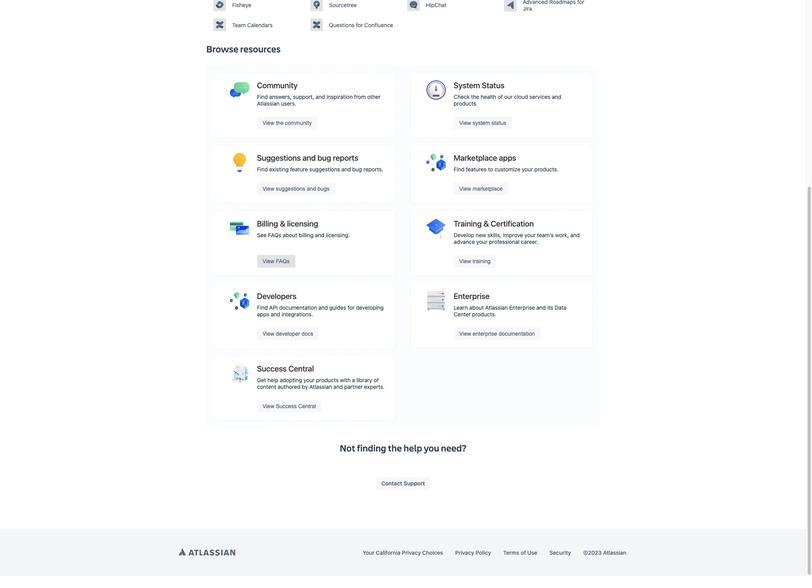 Task type: locate. For each thing, give the bounding box(es) containing it.
view training
[[460, 258, 491, 265]]

view for get
[[263, 403, 275, 410]]

your california privacy choices link
[[363, 549, 443, 556]]

view left developer
[[263, 331, 275, 337]]

1 vertical spatial apps
[[257, 311, 269, 318]]

jira
[[523, 5, 532, 12]]

status
[[482, 81, 505, 90]]

enterprise
[[454, 292, 490, 301], [510, 304, 535, 311]]

atlassian up view enterprise documentation on the bottom of page
[[486, 304, 508, 311]]

central
[[289, 364, 314, 373], [298, 403, 316, 410]]

api
[[269, 304, 278, 311]]

0 vertical spatial products.
[[454, 100, 478, 107]]

enterprise up learn
[[454, 292, 490, 301]]

and right services
[[552, 93, 562, 100]]

1 vertical spatial success
[[276, 403, 297, 410]]

1 vertical spatial for
[[356, 22, 363, 28]]

for
[[578, 0, 585, 5], [356, 22, 363, 28], [348, 304, 355, 311]]

0 horizontal spatial help
[[268, 377, 278, 384]]

0 horizontal spatial about
[[283, 232, 297, 239]]

inspiration
[[327, 93, 353, 100]]

the left the health
[[471, 93, 480, 100]]

help left "you" on the right bottom of the page
[[404, 442, 422, 455]]

view the community button
[[257, 117, 317, 129]]

1 vertical spatial documentation
[[499, 331, 535, 337]]

your inside 'success central get help adopting your products with a library of content authored by atlassian and partner experts.'
[[304, 377, 315, 384]]

about left billing
[[283, 232, 297, 239]]

1 vertical spatial products.
[[535, 166, 559, 173]]

atlassian down community
[[257, 100, 280, 107]]

view system status
[[460, 120, 507, 126]]

1 horizontal spatial the
[[388, 442, 402, 455]]

support,
[[293, 93, 314, 100]]

0 horizontal spatial the
[[276, 120, 284, 126]]

billing
[[257, 219, 278, 228]]

marketplace apps find features to customize your products.
[[454, 153, 559, 173]]

your right customize on the top right of page
[[522, 166, 533, 173]]

users.
[[281, 100, 297, 107]]

0 vertical spatial success
[[257, 364, 287, 373]]

faqs right see
[[268, 232, 281, 239]]

from
[[354, 93, 366, 100]]

the
[[471, 93, 480, 100], [276, 120, 284, 126], [388, 442, 402, 455]]

about inside billing & licensing see faqs about billing and licensing.
[[283, 232, 297, 239]]

get
[[257, 377, 266, 384]]

view for certification
[[460, 258, 471, 265]]

of left use
[[521, 549, 526, 556]]

faqs inside billing & licensing see faqs about billing and licensing.
[[268, 232, 281, 239]]

view inside 'button'
[[263, 120, 275, 126]]

and
[[316, 93, 325, 100], [552, 93, 562, 100], [303, 153, 316, 162], [342, 166, 351, 173], [307, 186, 316, 192], [315, 232, 325, 239], [571, 232, 580, 239], [319, 304, 328, 311], [537, 304, 546, 311], [271, 311, 280, 318], [334, 384, 343, 390]]

1 horizontal spatial of
[[498, 93, 503, 100]]

sourcetree
[[329, 1, 357, 8]]

products. down system
[[454, 100, 478, 107]]

0 horizontal spatial of
[[374, 377, 379, 384]]

suggestions down feature
[[276, 186, 306, 192]]

central inside 'view success central' button
[[298, 403, 316, 410]]

& inside training & certification develop new skills, improve your team's work, and advance your professional career.
[[484, 219, 489, 228]]

1 horizontal spatial about
[[470, 304, 484, 311]]

central up adopting
[[289, 364, 314, 373]]

2 vertical spatial for
[[348, 304, 355, 311]]

cloud
[[514, 93, 528, 100]]

bug left reports.
[[353, 166, 362, 173]]

success
[[257, 364, 287, 373], [276, 403, 297, 410]]

view for licensing
[[263, 258, 275, 265]]

0 vertical spatial the
[[471, 93, 480, 100]]

0 horizontal spatial documentation
[[279, 304, 317, 311]]

documentation down developers
[[279, 304, 317, 311]]

view marketplace
[[460, 186, 503, 192]]

privacy left policy
[[456, 549, 475, 556]]

suggestions
[[257, 153, 301, 162]]

& right 'billing'
[[280, 219, 285, 228]]

products. up enterprise
[[473, 311, 497, 318]]

library
[[357, 377, 373, 384]]

developers
[[257, 292, 297, 301]]

success inside 'success central get help adopting your products with a library of content authored by atlassian and partner experts.'
[[257, 364, 287, 373]]

suggestions up the bugs on the top
[[310, 166, 340, 173]]

view left training
[[460, 258, 471, 265]]

the inside 'button'
[[276, 120, 284, 126]]

questions for confluence
[[329, 22, 393, 28]]

of right library
[[374, 377, 379, 384]]

the left community
[[276, 120, 284, 126]]

security
[[550, 549, 571, 556]]

find
[[257, 93, 268, 100], [257, 166, 268, 173], [454, 166, 465, 173], [257, 304, 268, 311]]

view faqs button
[[257, 255, 295, 268]]

view down the content
[[263, 403, 275, 410]]

and right the work,
[[571, 232, 580, 239]]

help
[[268, 377, 278, 384], [404, 442, 422, 455]]

find inside suggestions and bug reports find existing feature suggestions and bug reports.
[[257, 166, 268, 173]]

0 vertical spatial central
[[289, 364, 314, 373]]

for right "roadmaps"
[[578, 0, 585, 5]]

products. inside the "marketplace apps find features to customize your products."
[[535, 166, 559, 173]]

find left features
[[454, 166, 465, 173]]

0 horizontal spatial &
[[280, 219, 285, 228]]

docs
[[302, 331, 314, 337]]

0 horizontal spatial for
[[348, 304, 355, 311]]

check
[[454, 93, 470, 100]]

0 vertical spatial apps
[[499, 153, 517, 162]]

2 horizontal spatial of
[[521, 549, 526, 556]]

view down see
[[263, 258, 275, 265]]

1 vertical spatial help
[[404, 442, 422, 455]]

and down developers
[[271, 311, 280, 318]]

documentation inside button
[[499, 331, 535, 337]]

1 horizontal spatial privacy
[[456, 549, 475, 556]]

view for api
[[263, 331, 275, 337]]

success down authored
[[276, 403, 297, 410]]

find left the api
[[257, 304, 268, 311]]

center
[[454, 311, 471, 318]]

atlassian right the by
[[310, 384, 332, 390]]

0 vertical spatial enterprise
[[454, 292, 490, 301]]

and left its at the right of page
[[537, 304, 546, 311]]

view success central button
[[257, 400, 322, 413]]

faqs
[[268, 232, 281, 239], [276, 258, 290, 265]]

products
[[316, 377, 339, 384]]

0 vertical spatial faqs
[[268, 232, 281, 239]]

team's
[[538, 232, 554, 239]]

1 horizontal spatial bug
[[353, 166, 362, 173]]

success up get
[[257, 364, 287, 373]]

view faqs
[[263, 258, 290, 265]]

suggestions inside suggestions and bug reports find existing feature suggestions and bug reports.
[[310, 166, 340, 173]]

0 vertical spatial about
[[283, 232, 297, 239]]

0 horizontal spatial enterprise
[[454, 292, 490, 301]]

apps
[[499, 153, 517, 162], [257, 311, 269, 318]]

help inside 'success central get help adopting your products with a library of content authored by atlassian and partner experts.'
[[268, 377, 278, 384]]

find left answers,
[[257, 93, 268, 100]]

& inside billing & licensing see faqs about billing and licensing.
[[280, 219, 285, 228]]

atlassian
[[257, 100, 280, 107], [486, 304, 508, 311], [310, 384, 332, 390], [603, 549, 627, 556]]

for right guides at the bottom of the page
[[348, 304, 355, 311]]

1 horizontal spatial apps
[[499, 153, 517, 162]]

your left skills,
[[477, 239, 488, 245]]

the inside system status check the health of our cloud services and products.
[[471, 93, 480, 100]]

find inside the "marketplace apps find features to customize your products."
[[454, 166, 465, 173]]

choices
[[423, 549, 443, 556]]

apps up customize on the top right of page
[[499, 153, 517, 162]]

find inside the community find answers, support, and inspiration from other atlassian users.
[[257, 93, 268, 100]]

of inside 'success central get help adopting your products with a library of content authored by atlassian and partner experts.'
[[374, 377, 379, 384]]

community
[[285, 120, 312, 126]]

1 vertical spatial faqs
[[276, 258, 290, 265]]

products. inside enterprise learn about atlassian enterprise and its data center products.
[[473, 311, 497, 318]]

bug left the "reports"
[[318, 153, 331, 162]]

view left system
[[460, 120, 471, 126]]

0 vertical spatial documentation
[[279, 304, 317, 311]]

2023
[[588, 549, 602, 556]]

1 vertical spatial about
[[470, 304, 484, 311]]

and right 'support,' on the left of the page
[[316, 93, 325, 100]]

view down center
[[460, 331, 471, 337]]

find left existing
[[257, 166, 268, 173]]

and inside the community find answers, support, and inspiration from other atlassian users.
[[316, 93, 325, 100]]

privacy left choices
[[402, 549, 421, 556]]

contact support link
[[377, 477, 430, 490]]

0 vertical spatial help
[[268, 377, 278, 384]]

1 vertical spatial central
[[298, 403, 316, 410]]

our
[[505, 93, 513, 100]]

licensing
[[287, 219, 318, 228]]

atlassian inside 'success central get help adopting your products with a library of content authored by atlassian and partner experts.'
[[310, 384, 332, 390]]

about
[[283, 232, 297, 239], [470, 304, 484, 311]]

your
[[363, 549, 375, 556]]

0 vertical spatial of
[[498, 93, 503, 100]]

0 vertical spatial bug
[[318, 153, 331, 162]]

2 horizontal spatial the
[[471, 93, 480, 100]]

view inside button
[[460, 331, 471, 337]]

1 vertical spatial of
[[374, 377, 379, 384]]

1 horizontal spatial enterprise
[[510, 304, 535, 311]]

terms of use
[[504, 549, 538, 556]]

team calendars
[[232, 22, 273, 28]]

1 vertical spatial the
[[276, 120, 284, 126]]

terms
[[504, 549, 520, 556]]

your california privacy choices
[[363, 549, 443, 556]]

0 horizontal spatial privacy
[[402, 549, 421, 556]]

0 horizontal spatial apps
[[257, 311, 269, 318]]

& up the new
[[484, 219, 489, 228]]

system
[[454, 81, 480, 90]]

1 horizontal spatial &
[[484, 219, 489, 228]]

view down features
[[460, 186, 471, 192]]

view
[[263, 120, 275, 126], [460, 120, 471, 126], [263, 186, 275, 192], [460, 186, 471, 192], [263, 258, 275, 265], [460, 258, 471, 265], [263, 331, 275, 337], [460, 331, 471, 337], [263, 403, 275, 410]]

reports
[[333, 153, 359, 162]]

system
[[473, 120, 490, 126]]

apps down developers
[[257, 311, 269, 318]]

0 horizontal spatial suggestions
[[276, 186, 306, 192]]

and left the bugs on the top
[[307, 186, 316, 192]]

2 & from the left
[[484, 219, 489, 228]]

1 vertical spatial enterprise
[[510, 304, 535, 311]]

billing & licensing see faqs about billing and licensing.
[[257, 219, 350, 239]]

documentation inside developers find api documentation and guides for developing apps and integrations.
[[279, 304, 317, 311]]

and right billing
[[315, 232, 325, 239]]

of
[[498, 93, 503, 100], [374, 377, 379, 384], [521, 549, 526, 556]]

about right learn
[[470, 304, 484, 311]]

view down answers,
[[263, 120, 275, 126]]

view down existing
[[263, 186, 275, 192]]

2 horizontal spatial for
[[578, 0, 585, 5]]

hipchat link
[[407, 0, 496, 11]]

1 & from the left
[[280, 219, 285, 228]]

and inside enterprise learn about atlassian enterprise and its data center products.
[[537, 304, 546, 311]]

not finding the help you need?
[[340, 442, 467, 455]]

documentation down enterprise learn about atlassian enterprise and its data center products.
[[499, 331, 535, 337]]

certification
[[491, 219, 534, 228]]

central inside 'success central get help adopting your products with a library of content authored by atlassian and partner experts.'
[[289, 364, 314, 373]]

your right adopting
[[304, 377, 315, 384]]

1 vertical spatial suggestions
[[276, 186, 306, 192]]

2 vertical spatial the
[[388, 442, 402, 455]]

with
[[340, 377, 351, 384]]

products.
[[454, 100, 478, 107], [535, 166, 559, 173], [473, 311, 497, 318]]

1 horizontal spatial suggestions
[[310, 166, 340, 173]]

0 vertical spatial suggestions
[[310, 166, 340, 173]]

products. right customize on the top right of page
[[535, 166, 559, 173]]

1 horizontal spatial help
[[404, 442, 422, 455]]

questions for confluence link
[[310, 19, 399, 31]]

feature
[[290, 166, 308, 173]]

1 horizontal spatial documentation
[[499, 331, 535, 337]]

0 vertical spatial for
[[578, 0, 585, 5]]

the right finding
[[388, 442, 402, 455]]

success inside button
[[276, 403, 297, 410]]

and left partner
[[334, 384, 343, 390]]

2 vertical spatial products.
[[473, 311, 497, 318]]

central down the by
[[298, 403, 316, 410]]

atlassian inside the community find answers, support, and inspiration from other atlassian users.
[[257, 100, 280, 107]]

&
[[280, 219, 285, 228], [484, 219, 489, 228]]

enterprise learn about atlassian enterprise and its data center products.
[[454, 292, 567, 318]]

for right questions
[[356, 22, 363, 28]]

and inside 'success central get help adopting your products with a library of content authored by atlassian and partner experts.'
[[334, 384, 343, 390]]

and inside "button"
[[307, 186, 316, 192]]

privacy
[[402, 549, 421, 556], [456, 549, 475, 556]]

of left the our
[[498, 93, 503, 100]]

faqs up developers
[[276, 258, 290, 265]]

for inside developers find api documentation and guides for developing apps and integrations.
[[348, 304, 355, 311]]

enterprise left its at the right of page
[[510, 304, 535, 311]]

help right get
[[268, 377, 278, 384]]

features
[[466, 166, 487, 173]]



Task type: describe. For each thing, give the bounding box(es) containing it.
find inside developers find api documentation and guides for developing apps and integrations.
[[257, 304, 268, 311]]

view for check
[[460, 120, 471, 126]]

view system status button
[[454, 117, 512, 129]]

advanced roadmaps for jira
[[523, 0, 585, 12]]

security link
[[550, 549, 571, 556]]

atlassian logo image
[[179, 549, 235, 556]]

new
[[476, 232, 486, 239]]

by
[[302, 384, 308, 390]]

products. inside system status check the health of our cloud services and products.
[[454, 100, 478, 107]]

experts.
[[364, 384, 385, 390]]

and down the "reports"
[[342, 166, 351, 173]]

billing
[[299, 232, 314, 239]]

view developer docs
[[263, 331, 314, 337]]

and inside system status check the health of our cloud services and products.
[[552, 93, 562, 100]]

and inside billing & licensing see faqs about billing and licensing.
[[315, 232, 325, 239]]

atlassian inside enterprise learn about atlassian enterprise and its data center products.
[[486, 304, 508, 311]]

training
[[473, 258, 491, 265]]

advance
[[454, 239, 475, 245]]

community
[[257, 81, 298, 90]]

developers find api documentation and guides for developing apps and integrations.
[[257, 292, 384, 318]]

guides
[[330, 304, 346, 311]]

suggestions inside view suggestions and bugs "button"
[[276, 186, 306, 192]]

confluence
[[365, 22, 393, 28]]

your inside the "marketplace apps find features to customize your products."
[[522, 166, 533, 173]]

terms of use link
[[504, 549, 538, 556]]

improve
[[503, 232, 523, 239]]

use
[[528, 549, 538, 556]]

and inside training & certification develop new skills, improve your team's work, and advance your professional career.
[[571, 232, 580, 239]]

view success central
[[263, 403, 316, 410]]

view for find
[[460, 186, 471, 192]]

faqs inside button
[[276, 258, 290, 265]]

see
[[257, 232, 267, 239]]

other
[[368, 93, 381, 100]]

2 vertical spatial of
[[521, 549, 526, 556]]

view training button
[[454, 255, 497, 268]]

bugs
[[318, 186, 330, 192]]

licensing.
[[326, 232, 350, 239]]

marketplace
[[454, 153, 498, 162]]

1 vertical spatial bug
[[353, 166, 362, 173]]

your left team's
[[525, 232, 536, 239]]

1 privacy from the left
[[402, 549, 421, 556]]

browse
[[206, 43, 239, 55]]

health
[[481, 93, 497, 100]]

1 horizontal spatial for
[[356, 22, 363, 28]]

suggestions and bug reports find existing feature suggestions and bug reports.
[[257, 153, 383, 173]]

you
[[424, 442, 440, 455]]

resources
[[240, 43, 281, 55]]

0 horizontal spatial bug
[[318, 153, 331, 162]]

view the community
[[263, 120, 312, 126]]

work,
[[556, 232, 569, 239]]

apps inside the "marketplace apps find features to customize your products."
[[499, 153, 517, 162]]

help for adopting
[[268, 377, 278, 384]]

for inside advanced roadmaps for jira
[[578, 0, 585, 5]]

2023 atlassian
[[588, 549, 627, 556]]

& for billing
[[280, 219, 285, 228]]

view suggestions and bugs button
[[257, 183, 335, 195]]

and left guides at the bottom of the page
[[319, 304, 328, 311]]

need?
[[441, 442, 467, 455]]

roadmaps
[[550, 0, 576, 5]]

view marketplace button
[[454, 183, 509, 195]]

career.
[[521, 239, 539, 245]]

view for answers,
[[263, 120, 275, 126]]

atlassian right 2023
[[603, 549, 627, 556]]

view enterprise documentation
[[460, 331, 535, 337]]

fisheye link
[[213, 0, 302, 11]]

policy
[[476, 549, 491, 556]]

success central get help adopting your products with a library of content authored by atlassian and partner experts.
[[257, 364, 385, 390]]

2 privacy from the left
[[456, 549, 475, 556]]

training & certification develop new skills, improve your team's work, and advance your professional career.
[[454, 219, 580, 245]]

& for training
[[484, 219, 489, 228]]

browse resources
[[206, 43, 281, 55]]

authored
[[278, 384, 301, 390]]

contact support
[[382, 480, 425, 487]]

apps inside developers find api documentation and guides for developing apps and integrations.
[[257, 311, 269, 318]]

not
[[340, 442, 356, 455]]

answers,
[[269, 93, 292, 100]]

status
[[492, 120, 507, 126]]

a
[[352, 377, 355, 384]]

view for about
[[460, 331, 471, 337]]

view for bug
[[263, 186, 275, 192]]

developing
[[356, 304, 384, 311]]

adopting
[[280, 377, 302, 384]]

to
[[488, 166, 493, 173]]

develop
[[454, 232, 475, 239]]

team calendars link
[[213, 19, 302, 31]]

partner
[[345, 384, 363, 390]]

privacy policy
[[456, 549, 491, 556]]

skills,
[[488, 232, 502, 239]]

advanced
[[523, 0, 548, 5]]

help for you
[[404, 442, 422, 455]]

services
[[530, 93, 551, 100]]

hipchat
[[426, 1, 447, 8]]

view developer docs button
[[257, 328, 319, 340]]

view enterprise documentation button
[[454, 328, 541, 340]]

privacy policy link
[[456, 549, 491, 556]]

integrations.
[[282, 311, 313, 318]]

developer
[[276, 331, 300, 337]]

about inside enterprise learn about atlassian enterprise and its data center products.
[[470, 304, 484, 311]]

community find answers, support, and inspiration from other atlassian users.
[[257, 81, 381, 107]]

training
[[454, 219, 482, 228]]

reports.
[[364, 166, 383, 173]]

enterprise
[[473, 331, 497, 337]]

marketplace
[[473, 186, 503, 192]]

and up feature
[[303, 153, 316, 162]]

learn
[[454, 304, 468, 311]]

of inside system status check the health of our cloud services and products.
[[498, 93, 503, 100]]

calendars
[[247, 22, 273, 28]]

support
[[404, 480, 425, 487]]



Task type: vqa. For each thing, say whether or not it's contained in the screenshot.
Atlassian inside the Community Find answers, support, and inspiration from other Atlassian users.
yes



